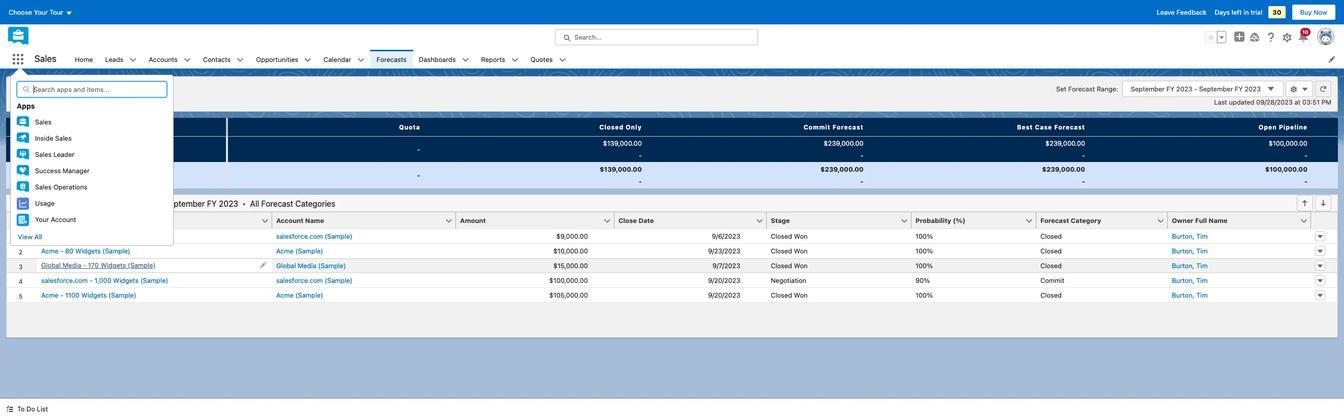 Task type: locate. For each thing, give the bounding box(es) containing it.
3 100% from the top
[[916, 262, 933, 270]]

salesforce.com (sample) down account name
[[276, 232, 353, 240]]

categories
[[295, 199, 335, 208]]

name down categories
[[305, 216, 324, 224]]

fy for september fy 2023 • all forecast categories
[[207, 199, 217, 208]]

1 name from the left
[[83, 216, 102, 224]]

widgets down 1,000
[[81, 291, 107, 299]]

4 text default image from the left
[[462, 56, 469, 63]]

$10,000.00
[[553, 247, 588, 255]]

>
[[77, 84, 81, 92]]

1 vertical spatial $100,000.00 -
[[1266, 165, 1308, 185]]

choose your tour button
[[8, 4, 73, 20]]

$239,000.00 - up 'forecast category' at the bottom right of the page
[[1042, 165, 1085, 185]]

inside sales link
[[11, 131, 173, 147]]

1 burton, tim link from the top
[[1172, 232, 1208, 240]]

widgets inside global media - 170 widgets (sample) 'link'
[[101, 261, 126, 269]]

forecast category
[[1041, 216, 1101, 224]]

0 vertical spatial salesforce.com (sample) link
[[276, 232, 353, 240]]

commit inside grid
[[1041, 276, 1065, 284]]

1 horizontal spatial burton
[[128, 199, 152, 208]]

tim for $9,000.00
[[1197, 232, 1208, 240]]

opportunity right ">"
[[83, 84, 120, 92]]

2 closed won from the top
[[771, 247, 808, 255]]

media for (sample)
[[298, 262, 316, 270]]

1 horizontal spatial media
[[298, 262, 316, 270]]

september up 'last'
[[1199, 85, 1233, 93]]

100%
[[916, 232, 933, 240], [916, 247, 933, 255], [916, 262, 933, 270], [916, 291, 933, 299]]

row down only at the top of page
[[6, 137, 1338, 162]]

salesforce.com for salesforce.com - 75 widgets (sample) link
[[41, 232, 88, 240]]

forecasts link
[[371, 50, 413, 69]]

acme
[[41, 247, 58, 255], [276, 247, 294, 255], [41, 291, 58, 299], [276, 291, 294, 299]]

2 horizontal spatial name
[[1209, 216, 1228, 224]]

0 horizontal spatial commit
[[804, 123, 831, 131]]

5 burton, from the top
[[1172, 291, 1195, 299]]

salesforce.com (sample) down global media (sample)
[[276, 276, 353, 284]]

90%
[[916, 276, 930, 284]]

dashboards list item
[[413, 50, 475, 69]]

account down categories
[[276, 216, 304, 224]]

sales inside inside sales link
[[55, 134, 72, 142]]

text default image inside the contacts list item
[[237, 56, 244, 63]]

search... button
[[555, 29, 758, 45]]

september inside button
[[20, 171, 57, 179]]

salesforce.com (sample) link down global media (sample)
[[276, 276, 353, 284]]

amount button
[[456, 212, 603, 229]]

0 vertical spatial salesforce.com (sample)
[[276, 232, 353, 240]]

$139,000.00 - down the closed only
[[603, 139, 642, 159]]

text default image left reports
[[462, 56, 469, 63]]

closed only
[[600, 123, 642, 131]]

1 vertical spatial acme (sample) link
[[276, 291, 323, 299]]

0 vertical spatial $139,000.00
[[603, 139, 642, 147]]

0 vertical spatial 9/20/2023
[[708, 276, 741, 284]]

salesforce.com for salesforce.com (sample) link related to salesforce.com - 1,000 widgets (sample)
[[276, 276, 323, 284]]

4 100% from the top
[[916, 291, 933, 299]]

3 burton, tim link from the top
[[1172, 262, 1208, 270]]

text default image up 03:51
[[1302, 86, 1309, 93]]

item number element
[[7, 212, 37, 229]]

0 vertical spatial opportunity
[[83, 84, 120, 92]]

media
[[63, 261, 81, 269], [298, 262, 316, 270]]

tim for $100,000.00
[[1197, 276, 1208, 284]]

salesforce.com (sample) link for salesforce.com - 1,000 widgets (sample)
[[276, 276, 353, 284]]

1 salesforce.com (sample) from the top
[[276, 232, 353, 240]]

september fy 2023 (current period) button
[[16, 163, 184, 188]]

0 vertical spatial forecasts
[[377, 55, 407, 63]]

commit for commit forecast
[[804, 123, 831, 131]]

2023 inside september fy 2023 (current period) button
[[69, 171, 86, 179]]

widgets right 1,000
[[113, 276, 139, 284]]

2 text default image from the left
[[304, 56, 312, 63]]

burton up opportunity name button
[[128, 199, 152, 208]]

success manager link
[[11, 163, 173, 179]]

acme (sample) link down global media (sample)
[[276, 291, 323, 299]]

0 horizontal spatial account
[[51, 215, 76, 224]]

row
[[6, 137, 1338, 162], [6, 162, 1338, 188]]

account name element
[[272, 212, 462, 229]]

quotes list item
[[525, 50, 572, 69]]

quotes link
[[525, 50, 559, 69]]

100% for 9/7/2023
[[916, 262, 933, 270]]

grid
[[7, 212, 1338, 303]]

$100,000.00 inside grid
[[549, 276, 588, 284]]

2 9/20/2023 from the top
[[708, 291, 741, 299]]

0 horizontal spatial burton
[[64, 92, 94, 103]]

global down account name
[[276, 262, 296, 270]]

acme left 80
[[41, 247, 58, 255]]

1 won from the top
[[794, 232, 808, 240]]

1 acme (sample) link from the top
[[276, 247, 323, 255]]

1 acme (sample) from the top
[[276, 247, 323, 255]]

forecasts inside list
[[377, 55, 407, 63]]

$239,000.00 -
[[824, 139, 864, 159], [821, 165, 864, 185], [1042, 165, 1085, 185]]

sales operations link
[[11, 179, 173, 196]]

1 vertical spatial all
[[34, 233, 42, 241]]

$139,000.00
[[603, 139, 642, 147], [600, 165, 642, 173]]

0 horizontal spatial media
[[63, 261, 81, 269]]

media down account name
[[298, 262, 316, 270]]

text default image inside dashboards list item
[[462, 56, 469, 63]]

name right full
[[1209, 216, 1228, 224]]

2 acme (sample) link from the top
[[276, 291, 323, 299]]

1 vertical spatial opportunity
[[41, 216, 81, 224]]

2 burton, from the top
[[1172, 247, 1195, 255]]

forecasts left dashboards
[[377, 55, 407, 63]]

close date
[[619, 216, 654, 224]]

won for 9/20/2023
[[794, 291, 808, 299]]

burton, for 9/7/2023
[[1172, 262, 1195, 270]]

fy inside button
[[58, 171, 67, 179]]

(sample) inside 'link'
[[128, 261, 156, 269]]

sales down inside
[[35, 150, 52, 159]]

100% for 9/23/2023
[[916, 247, 933, 255]]

your left tour
[[34, 8, 48, 16]]

1 closed won from the top
[[771, 232, 808, 240]]

your account link
[[11, 212, 173, 228]]

2023
[[1177, 85, 1193, 93], [1245, 85, 1261, 93], [69, 171, 86, 179], [219, 199, 238, 208]]

probability
[[916, 216, 952, 224]]

salesforce.com up 80
[[41, 232, 88, 240]]

0 vertical spatial acme (sample) link
[[276, 247, 323, 255]]

1 horizontal spatial all
[[250, 199, 259, 208]]

acme (sample) down global media (sample)
[[276, 291, 323, 299]]

sales left home link
[[35, 53, 57, 64]]

4 won from the top
[[794, 291, 808, 299]]

closed won for 9/23/2023
[[771, 247, 808, 255]]

1 100% from the top
[[916, 232, 933, 240]]

set forecast range:
[[1056, 85, 1118, 93]]

forecasts > opportunity amount
[[45, 84, 146, 92]]

owner full name button
[[1168, 212, 1300, 229]]

text default image left calendar link
[[304, 56, 312, 63]]

text default image inside opportunities list item
[[304, 56, 312, 63]]

burton inside button
[[64, 92, 94, 103]]

choose
[[9, 8, 32, 16]]

0 horizontal spatial name
[[83, 216, 102, 224]]

won
[[794, 232, 808, 240], [794, 247, 808, 255], [794, 262, 808, 270], [794, 291, 808, 299]]

salesforce.com (sample) link down account name
[[276, 232, 353, 240]]

2 vertical spatial $100,000.00
[[549, 276, 588, 284]]

sales up the leader
[[55, 134, 72, 142]]

tim inside button
[[46, 92, 62, 103]]

(sample)
[[131, 232, 159, 240], [325, 232, 353, 240], [102, 247, 130, 255], [295, 247, 323, 255], [128, 261, 156, 269], [318, 262, 346, 270], [140, 276, 168, 284], [325, 276, 353, 284], [108, 291, 136, 299], [295, 291, 323, 299]]

1 horizontal spatial commit
[[1041, 276, 1065, 284]]

account
[[51, 215, 76, 224], [276, 216, 304, 224]]

0 horizontal spatial opportunity
[[41, 216, 81, 224]]

days
[[1215, 8, 1230, 16]]

03:51
[[1303, 98, 1320, 106]]

account down opportunities
[[51, 215, 76, 224]]

2 salesforce.com (sample) link from the top
[[276, 276, 353, 284]]

burton, for 9/6/2023
[[1172, 232, 1195, 240]]

search...
[[575, 33, 602, 41]]

2 salesforce.com (sample) from the top
[[276, 276, 353, 284]]

burton, tim for 9/6/2023
[[1172, 232, 1208, 240]]

1 horizontal spatial amount
[[460, 216, 486, 224]]

salesforce.com down global media (sample)
[[276, 276, 323, 284]]

text default image right quotes
[[559, 56, 566, 63]]

salesforce.com (sample) for salesforce.com - 75 widgets (sample)
[[276, 232, 353, 240]]

your down the usage
[[35, 215, 49, 224]]

text default image inside calendar list item
[[357, 56, 364, 63]]

2 burton, tim link from the top
[[1172, 247, 1208, 255]]

won for 9/6/2023
[[794, 232, 808, 240]]

accounts list item
[[143, 50, 197, 69]]

1 vertical spatial 9/20/2023
[[708, 291, 741, 299]]

1 horizontal spatial opportunity
[[83, 84, 120, 92]]

1 vertical spatial commit
[[1041, 276, 1065, 284]]

closed won for 9/20/2023
[[771, 291, 808, 299]]

acme (sample) for acme - 80 widgets (sample)
[[276, 247, 323, 255]]

amount
[[122, 84, 146, 92], [460, 216, 486, 224]]

0 horizontal spatial global
[[41, 261, 61, 269]]

name
[[83, 216, 102, 224], [305, 216, 324, 224], [1209, 216, 1228, 224]]

acme (sample) link up global media (sample) link
[[276, 247, 323, 255]]

acme (sample) up global media (sample) link
[[276, 247, 323, 255]]

salesforce.com (sample) link
[[276, 232, 353, 240], [276, 276, 353, 284]]

$100,000.00 -
[[1269, 139, 1308, 159], [1266, 165, 1308, 185]]

$239,000.00
[[824, 139, 864, 147], [821, 165, 864, 173], [1042, 165, 1085, 173]]

(%)
[[953, 216, 966, 224]]

group
[[1205, 31, 1227, 43]]

september for september fy 2023 - september fy 2023
[[1131, 85, 1165, 93]]

row up close date button
[[6, 162, 1338, 188]]

text default image
[[130, 56, 137, 63], [184, 56, 191, 63], [511, 56, 518, 63], [559, 56, 566, 63], [1267, 85, 1275, 93], [1291, 86, 1298, 93], [1302, 86, 1309, 93], [6, 405, 13, 413]]

salesforce.com down account name
[[276, 232, 323, 240]]

closed won for 9/6/2023
[[771, 232, 808, 240]]

text default image right leads
[[130, 56, 137, 63]]

2 burton, tim from the top
[[1172, 247, 1208, 255]]

fy for september fy 2023 - september fy 2023
[[1167, 85, 1175, 93]]

3 won from the top
[[794, 262, 808, 270]]

closed
[[600, 123, 624, 131], [771, 232, 792, 240], [1041, 232, 1062, 240], [771, 247, 792, 255], [1041, 247, 1062, 255], [771, 262, 792, 270], [1041, 262, 1062, 270], [771, 291, 792, 299], [1041, 291, 1062, 299]]

$100,000.00
[[1269, 139, 1308, 147], [1266, 165, 1308, 173], [549, 276, 588, 284]]

1 vertical spatial forecasts
[[45, 84, 75, 92]]

media for -
[[63, 261, 81, 269]]

global inside 'link'
[[41, 261, 61, 269]]

$139,000.00 - up close
[[600, 165, 642, 185]]

2 acme (sample) from the top
[[276, 291, 323, 299]]

burton, tim
[[1172, 232, 1208, 240], [1172, 247, 1208, 255], [1172, 262, 1208, 270], [1172, 276, 1208, 284], [1172, 291, 1208, 299]]

text default image up last updated 09/28/2023 at 03:51 pm
[[1267, 85, 1275, 93]]

date
[[639, 216, 654, 224]]

acme up global media (sample) link
[[276, 247, 294, 255]]

acme (sample) link
[[276, 247, 323, 255], [276, 291, 323, 299]]

1 text default image from the left
[[237, 56, 244, 63]]

text default image right the accounts
[[184, 56, 191, 63]]

sales operations
[[35, 183, 87, 191]]

period)
[[117, 171, 141, 179]]

2 won from the top
[[794, 247, 808, 255]]

opportunity down opportunities
[[41, 216, 81, 224]]

3 burton, tim from the top
[[1172, 262, 1208, 270]]

2023 for september fy 2023 - september fy 2023
[[1177, 85, 1193, 93]]

media down 80
[[63, 261, 81, 269]]

3 burton, from the top
[[1172, 262, 1195, 270]]

3 text default image from the left
[[357, 56, 364, 63]]

category
[[1071, 216, 1101, 224]]

burton, tim for 9/7/2023
[[1172, 262, 1208, 270]]

0 vertical spatial burton
[[64, 92, 94, 103]]

september right 'range:'
[[1131, 85, 1165, 93]]

opportunity name button
[[37, 212, 261, 229]]

0 vertical spatial commit
[[804, 123, 831, 131]]

your inside apps list box
[[35, 215, 49, 224]]

0 vertical spatial all
[[250, 199, 259, 208]]

stage element
[[767, 212, 918, 229]]

0 vertical spatial $100,000.00 -
[[1269, 139, 1308, 159]]

operations
[[53, 183, 87, 191]]

all
[[250, 199, 259, 208], [34, 233, 42, 241]]

home
[[75, 55, 93, 63]]

$9,000.00
[[556, 232, 588, 240]]

0 vertical spatial your
[[34, 8, 48, 16]]

text default image for contacts
[[237, 56, 244, 63]]

choose your tour
[[9, 8, 63, 16]]

burton, tim link for 9/20/2023
[[1172, 291, 1208, 299]]

0 vertical spatial acme (sample)
[[276, 247, 323, 255]]

commit
[[804, 123, 831, 131], [1041, 276, 1065, 284]]

burton down ">"
[[64, 92, 94, 103]]

text default image
[[237, 56, 244, 63], [304, 56, 312, 63], [357, 56, 364, 63], [462, 56, 469, 63]]

burton
[[64, 92, 94, 103], [128, 199, 152, 208]]

$139,000.00 -
[[603, 139, 642, 159], [600, 165, 642, 185]]

3 closed won from the top
[[771, 262, 808, 270]]

widgets up salesforce.com - 1,000 widgets (sample)
[[101, 261, 126, 269]]

sales
[[35, 53, 57, 64], [35, 118, 52, 126], [55, 134, 72, 142], [35, 150, 52, 159], [35, 183, 52, 191]]

text default image for opportunities
[[304, 56, 312, 63]]

september up opportunity name element
[[164, 199, 205, 208]]

5 burton, tim from the top
[[1172, 291, 1208, 299]]

global media (sample)
[[276, 262, 346, 270]]

1 vertical spatial acme (sample)
[[276, 291, 323, 299]]

name down usage link
[[83, 216, 102, 224]]

september fy 2023 (current period)
[[20, 171, 141, 179]]

opportunity name
[[41, 216, 102, 224]]

all right the view
[[34, 233, 42, 241]]

global down view all
[[41, 261, 61, 269]]

status
[[13, 199, 335, 208]]

text default image right the calendar
[[357, 56, 364, 63]]

-
[[1195, 85, 1198, 93], [417, 145, 420, 153], [639, 151, 642, 159], [861, 151, 864, 159], [1305, 151, 1308, 159], [417, 171, 420, 179], [639, 177, 642, 185], [861, 177, 864, 185], [1082, 177, 1085, 185], [1305, 177, 1308, 185], [90, 232, 93, 240], [60, 247, 63, 255], [83, 261, 86, 269], [90, 276, 93, 284], [60, 291, 63, 299]]

1 horizontal spatial forecasts
[[377, 55, 407, 63]]

5 burton, tim link from the top
[[1172, 291, 1208, 299]]

account name
[[276, 216, 324, 224]]

acme (sample) link for acme - 1100 widgets (sample)
[[276, 291, 323, 299]]

account inside account name button
[[276, 216, 304, 224]]

salesforce.com - 75 widgets (sample)
[[41, 232, 159, 240]]

1 burton, from the top
[[1172, 232, 1195, 240]]

acme (sample)
[[276, 247, 323, 255], [276, 291, 323, 299]]

1 vertical spatial salesforce.com (sample) link
[[276, 276, 353, 284]]

salesforce.com for salesforce.com - 1,000 widgets (sample) link
[[41, 276, 88, 284]]

dashboards link
[[413, 50, 462, 69]]

1 salesforce.com (sample) link from the top
[[276, 232, 353, 240]]

probability (%)
[[916, 216, 966, 224]]

text default image right 'contacts'
[[237, 56, 244, 63]]

close date button
[[615, 212, 756, 229]]

4 closed won from the top
[[771, 291, 808, 299]]

4 burton, tim link from the top
[[1172, 276, 1208, 284]]

1 vertical spatial amount
[[460, 216, 486, 224]]

buy
[[1301, 8, 1312, 16]]

1 horizontal spatial account
[[276, 216, 304, 224]]

sales up inside
[[35, 118, 52, 126]]

burton, tim link for 9/6/2023
[[1172, 232, 1208, 240]]

sales up the usage
[[35, 183, 52, 191]]

1 vertical spatial your
[[35, 215, 49, 224]]

2023 for september fy 2023 • all forecast categories
[[219, 199, 238, 208]]

widgets up 170
[[75, 247, 101, 255]]

negotiation
[[771, 276, 807, 284]]

1 horizontal spatial name
[[305, 216, 324, 224]]

0 vertical spatial amount
[[122, 84, 146, 92]]

burton, tim for 9/20/2023
[[1172, 291, 1208, 299]]

all right •
[[250, 199, 259, 208]]

1 vertical spatial burton
[[128, 199, 152, 208]]

forecasts
[[377, 55, 407, 63], [45, 84, 75, 92]]

last updated 09/28/2023 at 03:51 pm
[[1214, 98, 1332, 106]]

won for 9/7/2023
[[794, 262, 808, 270]]

2 name from the left
[[305, 216, 324, 224]]

forecast category element
[[1037, 212, 1174, 229]]

text default image right reports
[[511, 56, 518, 63]]

widgets right the 75 on the bottom left of page
[[104, 232, 129, 240]]

forecasts up tim burton
[[45, 84, 75, 92]]

opportunities list item
[[250, 50, 318, 69]]

salesforce.com up 1100
[[41, 276, 88, 284]]

reports list item
[[475, 50, 525, 69]]

text default image left to
[[6, 405, 13, 413]]

burton, for 9/23/2023
[[1172, 247, 1195, 255]]

opportunities
[[256, 55, 298, 63]]

won for 9/23/2023
[[794, 247, 808, 255]]

calendar link
[[318, 50, 357, 69]]

sales link
[[11, 114, 173, 131]]

sales inside sales link
[[35, 118, 52, 126]]

account inside your account link
[[51, 215, 76, 224]]

1 vertical spatial salesforce.com (sample)
[[276, 276, 353, 284]]

2 100% from the top
[[916, 247, 933, 255]]

1 burton, tim from the top
[[1172, 232, 1208, 240]]

september up sales operations
[[20, 171, 57, 179]]

do
[[26, 405, 35, 413]]

1 horizontal spatial global
[[276, 262, 296, 270]]

opportunities link
[[250, 50, 304, 69]]

list
[[69, 50, 1344, 69]]

0 horizontal spatial all
[[34, 233, 42, 241]]

media inside 'link'
[[63, 261, 81, 269]]

0 horizontal spatial forecasts
[[45, 84, 75, 92]]



Task type: vqa. For each thing, say whether or not it's contained in the screenshot.
"Leave"
yes



Task type: describe. For each thing, give the bounding box(es) containing it.
september for september fy 2023 (current period)
[[20, 171, 57, 179]]

widgets for 1,000
[[113, 276, 139, 284]]

2023 for september fy 2023 (current period)
[[69, 171, 86, 179]]

0 vertical spatial $100,000.00
[[1269, 139, 1308, 147]]

opportunity name element
[[37, 212, 278, 229]]

commit forecast
[[804, 123, 864, 131]]

month
[[18, 123, 45, 131]]

to do list button
[[0, 399, 54, 419]]

quotes
[[531, 55, 553, 63]]

usage link
[[11, 196, 173, 212]]

acme - 80 widgets (sample) link
[[41, 247, 130, 255]]

reports link
[[475, 50, 511, 69]]

item number image
[[7, 212, 37, 229]]

10
[[1303, 29, 1309, 35]]

1 vertical spatial $139,000.00 -
[[600, 165, 642, 185]]

widgets for 75
[[104, 232, 129, 240]]

leave feedback
[[1157, 8, 1207, 16]]

leave
[[1157, 8, 1175, 16]]

at
[[1295, 98, 1301, 106]]

opportunity inside button
[[41, 216, 81, 224]]

september for september fy 2023 • all forecast categories
[[164, 199, 205, 208]]

action image
[[1311, 212, 1338, 229]]

1100
[[65, 291, 79, 299]]

accounts
[[149, 55, 178, 63]]

sales leader link
[[11, 147, 173, 163]]

contacts
[[203, 55, 231, 63]]

100% for 9/6/2023
[[916, 232, 933, 240]]

burton, for 9/20/2023
[[1172, 291, 1195, 299]]

tim burton
[[46, 92, 94, 103]]

- inside 'link'
[[83, 261, 86, 269]]

$239,000.00 - up the stage element
[[821, 165, 864, 185]]

tim burton button
[[45, 91, 111, 104]]

170
[[88, 261, 99, 269]]

widgets for 80
[[75, 247, 101, 255]]

fy for september fy 2023 (current period)
[[58, 171, 67, 179]]

text default image inside to do list button
[[6, 405, 13, 413]]

stage
[[771, 216, 790, 224]]

1 vertical spatial $100,000.00
[[1266, 165, 1308, 173]]

commit for commit
[[1041, 276, 1065, 284]]

contacts list item
[[197, 50, 250, 69]]

text default image inside quotes list item
[[559, 56, 566, 63]]

75
[[95, 232, 102, 240]]

success
[[35, 167, 61, 175]]

9/7/2023
[[713, 262, 741, 270]]

text default image inside reports list item
[[511, 56, 518, 63]]

0 vertical spatial $139,000.00 -
[[603, 139, 642, 159]]

tour
[[50, 8, 63, 16]]

home link
[[69, 50, 99, 69]]

0 horizontal spatial amount
[[122, 84, 146, 92]]

contacts link
[[197, 50, 237, 69]]

text default image inside accounts list item
[[184, 56, 191, 63]]

accounts link
[[143, 50, 184, 69]]

forecast inside button
[[1041, 216, 1069, 224]]

to do list
[[17, 405, 48, 413]]

salesforce.com (sample) link for salesforce.com - 75 widgets (sample)
[[276, 232, 353, 240]]

2 row from the top
[[6, 162, 1338, 188]]

acme left 1100
[[41, 291, 58, 299]]

sales inside the sales operations 'link'
[[35, 183, 52, 191]]

$15,000.00
[[554, 262, 588, 270]]

open
[[1259, 123, 1277, 131]]

in
[[1244, 8, 1249, 16]]

text default image for dashboards
[[462, 56, 469, 63]]

list
[[37, 405, 48, 413]]

acme (sample) for acme - 1100 widgets (sample)
[[276, 291, 323, 299]]

range:
[[1097, 85, 1118, 93]]

sales inside "sales leader" link
[[35, 150, 52, 159]]

amount inside amount button
[[460, 216, 486, 224]]

your inside popup button
[[34, 8, 48, 16]]

30
[[1273, 8, 1282, 16]]

calendar list item
[[318, 50, 371, 69]]

updated
[[1229, 98, 1255, 106]]

name for opportunity name
[[83, 216, 102, 224]]

acme - 1100 widgets (sample) link
[[41, 291, 136, 299]]

best
[[1017, 123, 1033, 131]]

name for account name
[[305, 216, 324, 224]]

salesforce.com (sample) for salesforce.com - 1,000 widgets (sample)
[[276, 276, 353, 284]]

burton, tim link for 9/23/2023
[[1172, 247, 1208, 255]]

forecasts for forecasts
[[377, 55, 407, 63]]

inside sales
[[35, 134, 72, 142]]

80
[[65, 247, 73, 255]]

grid containing opportunity name
[[7, 212, 1338, 303]]

1 9/20/2023 from the top
[[708, 276, 741, 284]]

leads
[[105, 55, 123, 63]]

tim for $105,000.00
[[1197, 291, 1208, 299]]

action element
[[1311, 212, 1338, 229]]

stage button
[[767, 212, 901, 229]]

1 vertical spatial $139,000.00
[[600, 165, 642, 173]]

trial
[[1251, 8, 1263, 16]]

salesforce.com for salesforce.com (sample) link corresponding to salesforce.com - 75 widgets (sample)
[[276, 232, 323, 240]]

4 burton, tim from the top
[[1172, 276, 1208, 284]]

sales leader
[[35, 150, 75, 159]]

leads list item
[[99, 50, 143, 69]]

salesforce.com - 1,000 widgets (sample)
[[41, 276, 168, 284]]

success manager
[[35, 167, 90, 175]]

text default image inside leads list item
[[130, 56, 137, 63]]

burton, tim for 9/23/2023
[[1172, 247, 1208, 255]]

closed won for 9/7/2023
[[771, 262, 808, 270]]

Search apps and items... search field
[[17, 81, 167, 98]]

global for global media - 170 widgets (sample)
[[41, 261, 61, 269]]

global for global media (sample)
[[276, 262, 296, 270]]

apps
[[17, 102, 35, 110]]

owner full name element
[[1168, 212, 1317, 229]]

manager
[[63, 167, 90, 175]]

acme down global media (sample)
[[276, 291, 294, 299]]

100% for 9/20/2023
[[916, 291, 933, 299]]

showing opportunities for: tim burton
[[13, 199, 152, 208]]

owner
[[1172, 216, 1194, 224]]

1 row from the top
[[6, 137, 1338, 162]]

salesforce.com - 1,000 widgets (sample) link
[[41, 276, 168, 284]]

showing
[[13, 199, 44, 208]]

last
[[1214, 98, 1227, 106]]

tim for $10,000.00
[[1197, 247, 1208, 255]]

10 button
[[1298, 28, 1311, 43]]

september fy 2023 - september fy 2023
[[1131, 85, 1261, 93]]

account name button
[[272, 212, 445, 229]]

open pipeline
[[1259, 123, 1308, 131]]

usage
[[35, 199, 55, 207]]

close date element
[[615, 212, 773, 229]]

amount element
[[456, 212, 621, 229]]

text default image up "at"
[[1291, 86, 1298, 93]]

full
[[1195, 216, 1207, 224]]

acme - 1100 widgets (sample)
[[41, 291, 136, 299]]

buy now
[[1301, 8, 1328, 16]]

apps list box
[[11, 114, 173, 228]]

1,000
[[95, 276, 111, 284]]

view all
[[18, 233, 42, 241]]

only
[[626, 123, 642, 131]]

all inside 'popup button'
[[34, 233, 42, 241]]

forecast category button
[[1037, 212, 1157, 229]]

dashboards
[[419, 55, 456, 63]]

9/6/2023
[[712, 232, 741, 240]]

close
[[619, 216, 637, 224]]

widgets for 1100
[[81, 291, 107, 299]]

global media - 170 widgets (sample) link
[[41, 261, 156, 270]]

set
[[1056, 85, 1067, 93]]

burton, tim link for 9/7/2023
[[1172, 262, 1208, 270]]

(current
[[87, 171, 116, 179]]

view
[[18, 233, 33, 241]]

status containing showing opportunities for: tim burton
[[13, 199, 335, 208]]

3 name from the left
[[1209, 216, 1228, 224]]

best case forecast
[[1017, 123, 1085, 131]]

$239,000.00 - down commit forecast
[[824, 139, 864, 159]]

text default image for calendar
[[357, 56, 364, 63]]

acme (sample) link for acme - 80 widgets (sample)
[[276, 247, 323, 255]]

your account
[[35, 215, 76, 224]]

$105,000.00
[[549, 291, 588, 299]]

tim for $15,000.00
[[1197, 262, 1208, 270]]

list containing home
[[69, 50, 1344, 69]]

4 burton, from the top
[[1172, 276, 1195, 284]]

probability (%) element
[[912, 212, 1043, 229]]

forecasts for forecasts > opportunity amount
[[45, 84, 75, 92]]

pm
[[1322, 98, 1332, 106]]



